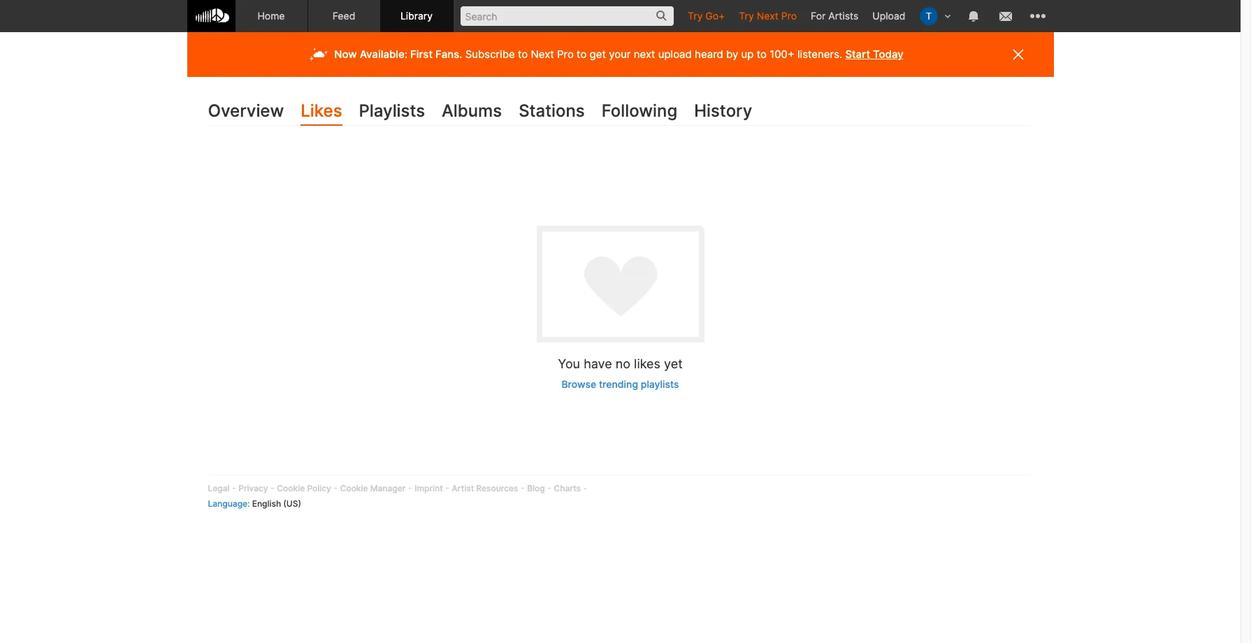 Task type: locate. For each thing, give the bounding box(es) containing it.
privacy link
[[239, 483, 268, 493]]

2 ⁃ from the left
[[270, 483, 275, 493]]

to right subscribe
[[518, 48, 528, 61]]

next
[[757, 10, 779, 22], [531, 48, 554, 61]]

pro
[[781, 10, 797, 22], [557, 48, 574, 61]]

2 horizontal spatial to
[[757, 48, 767, 61]]

you
[[558, 357, 580, 371]]

next down the search "search field"
[[531, 48, 554, 61]]

1 to from the left
[[518, 48, 528, 61]]

next
[[634, 48, 655, 61]]

0 horizontal spatial pro
[[557, 48, 574, 61]]

tara schultz's avatar element
[[919, 7, 938, 25]]

listeners.
[[797, 48, 842, 61]]

try
[[688, 10, 703, 22], [739, 10, 754, 22]]

⁃ right blog
[[547, 483, 552, 493]]

heard
[[695, 48, 723, 61]]

⁃ left blog
[[520, 483, 525, 493]]

0 horizontal spatial next
[[531, 48, 554, 61]]

stations
[[519, 101, 585, 121]]

cookie left manager
[[340, 483, 368, 493]]

legal ⁃ privacy ⁃ cookie policy ⁃ cookie manager ⁃ imprint ⁃ artist resources ⁃ blog ⁃ charts ⁃ language: english (us)
[[208, 483, 587, 509]]

likes link
[[301, 98, 342, 126]]

0 vertical spatial pro
[[781, 10, 797, 22]]

⁃ right charts
[[583, 483, 587, 493]]

⁃ right policy
[[333, 483, 338, 493]]

pro left for
[[781, 10, 797, 22]]

1 horizontal spatial cookie
[[340, 483, 368, 493]]

3 ⁃ from the left
[[333, 483, 338, 493]]

try for try go+
[[688, 10, 703, 22]]

you have no likes yet browse trending playlists
[[558, 357, 683, 390]]

⁃ up english
[[270, 483, 275, 493]]

today
[[873, 48, 903, 61]]

playlists link
[[359, 98, 425, 126]]

feed link
[[308, 0, 381, 32]]

⁃ left the artist
[[445, 483, 450, 493]]

history
[[694, 101, 752, 121]]

legal
[[208, 483, 230, 493]]

(us)
[[283, 498, 301, 509]]

cookie
[[277, 483, 305, 493], [340, 483, 368, 493]]

0 horizontal spatial to
[[518, 48, 528, 61]]

None search field
[[453, 0, 681, 31]]

albums link
[[442, 98, 502, 126]]

⁃ right legal
[[232, 483, 236, 493]]

privacy
[[239, 483, 268, 493]]

try next pro
[[739, 10, 797, 22]]

playlists
[[359, 101, 425, 121]]

0 horizontal spatial cookie
[[277, 483, 305, 493]]

to left get at the top of the page
[[577, 48, 587, 61]]

to right up
[[757, 48, 767, 61]]

charts link
[[554, 483, 581, 493]]

1 ⁃ from the left
[[232, 483, 236, 493]]

1 horizontal spatial try
[[739, 10, 754, 22]]

english
[[252, 498, 281, 509]]

try go+ link
[[681, 0, 732, 31]]

⁃
[[232, 483, 236, 493], [270, 483, 275, 493], [333, 483, 338, 493], [408, 483, 412, 493], [445, 483, 450, 493], [520, 483, 525, 493], [547, 483, 552, 493], [583, 483, 587, 493]]

1 horizontal spatial to
[[577, 48, 587, 61]]

playlists
[[641, 378, 679, 390]]

upload
[[658, 48, 692, 61]]

available:
[[360, 48, 408, 61]]

try next pro link
[[732, 0, 804, 31]]

cookie up the (us)
[[277, 483, 305, 493]]

browse trending playlists link
[[562, 378, 679, 390]]

for artists link
[[804, 0, 865, 31]]

3 to from the left
[[757, 48, 767, 61]]

overview
[[208, 101, 284, 121]]

1 horizontal spatial pro
[[781, 10, 797, 22]]

now
[[334, 48, 357, 61]]

0 vertical spatial next
[[757, 10, 779, 22]]

trending
[[599, 378, 638, 390]]

now available: first fans. subscribe to next pro to get your next upload heard by up to 100+ listeners. start today
[[334, 48, 903, 61]]

by
[[726, 48, 738, 61]]

library link
[[381, 0, 453, 32]]

artists
[[828, 10, 859, 22]]

library
[[400, 10, 433, 22]]

get
[[590, 48, 606, 61]]

pro left get at the top of the page
[[557, 48, 574, 61]]

artist
[[452, 483, 474, 493]]

next up 100+
[[757, 10, 779, 22]]

2 try from the left
[[739, 10, 754, 22]]

to
[[518, 48, 528, 61], [577, 48, 587, 61], [757, 48, 767, 61]]

legal link
[[208, 483, 230, 493]]

yet
[[664, 357, 683, 371]]

0 horizontal spatial try
[[688, 10, 703, 22]]

1 vertical spatial next
[[531, 48, 554, 61]]

up
[[741, 48, 754, 61]]

stations link
[[519, 98, 585, 126]]

artist resources link
[[452, 483, 518, 493]]

1 try from the left
[[688, 10, 703, 22]]

6 ⁃ from the left
[[520, 483, 525, 493]]

for
[[811, 10, 826, 22]]

1 horizontal spatial next
[[757, 10, 779, 22]]

⁃ left imprint
[[408, 483, 412, 493]]

try left go+ at the right top
[[688, 10, 703, 22]]

try right go+ at the right top
[[739, 10, 754, 22]]

feed
[[332, 10, 355, 22]]



Task type: describe. For each thing, give the bounding box(es) containing it.
blog
[[527, 483, 545, 493]]

Search search field
[[460, 6, 674, 26]]

have
[[584, 357, 612, 371]]

8 ⁃ from the left
[[583, 483, 587, 493]]

home
[[258, 10, 285, 22]]

upload
[[872, 10, 905, 22]]

likes
[[634, 357, 660, 371]]

5 ⁃ from the left
[[445, 483, 450, 493]]

go+
[[705, 10, 725, 22]]

fans.
[[435, 48, 462, 61]]

for artists
[[811, 10, 859, 22]]

cookie manager link
[[340, 483, 406, 493]]

4 ⁃ from the left
[[408, 483, 412, 493]]

next inside try next pro link
[[757, 10, 779, 22]]

imprint link
[[415, 483, 443, 493]]

try go+
[[688, 10, 725, 22]]

subscribe
[[465, 48, 515, 61]]

cookie policy link
[[277, 483, 331, 493]]

language:
[[208, 498, 250, 509]]

2 to from the left
[[577, 48, 587, 61]]

blog link
[[527, 483, 545, 493]]

start today link
[[845, 48, 903, 61]]

100+
[[770, 48, 795, 61]]

albums
[[442, 101, 502, 121]]

no
[[616, 357, 630, 371]]

home link
[[235, 0, 308, 32]]

charts
[[554, 483, 581, 493]]

1 vertical spatial pro
[[557, 48, 574, 61]]

following
[[602, 101, 677, 121]]

overview link
[[208, 98, 284, 126]]

policy
[[307, 483, 331, 493]]

imprint
[[415, 483, 443, 493]]

start
[[845, 48, 870, 61]]

upload link
[[865, 0, 912, 31]]

likes
[[301, 101, 342, 121]]

your
[[609, 48, 631, 61]]

resources
[[476, 483, 518, 493]]

following link
[[602, 98, 677, 126]]

2 cookie from the left
[[340, 483, 368, 493]]

7 ⁃ from the left
[[547, 483, 552, 493]]

1 cookie from the left
[[277, 483, 305, 493]]

history link
[[694, 98, 752, 126]]

try for try next pro
[[739, 10, 754, 22]]

manager
[[370, 483, 406, 493]]

browse
[[562, 378, 596, 390]]

first
[[410, 48, 433, 61]]



Task type: vqa. For each thing, say whether or not it's contained in the screenshot.
0
no



